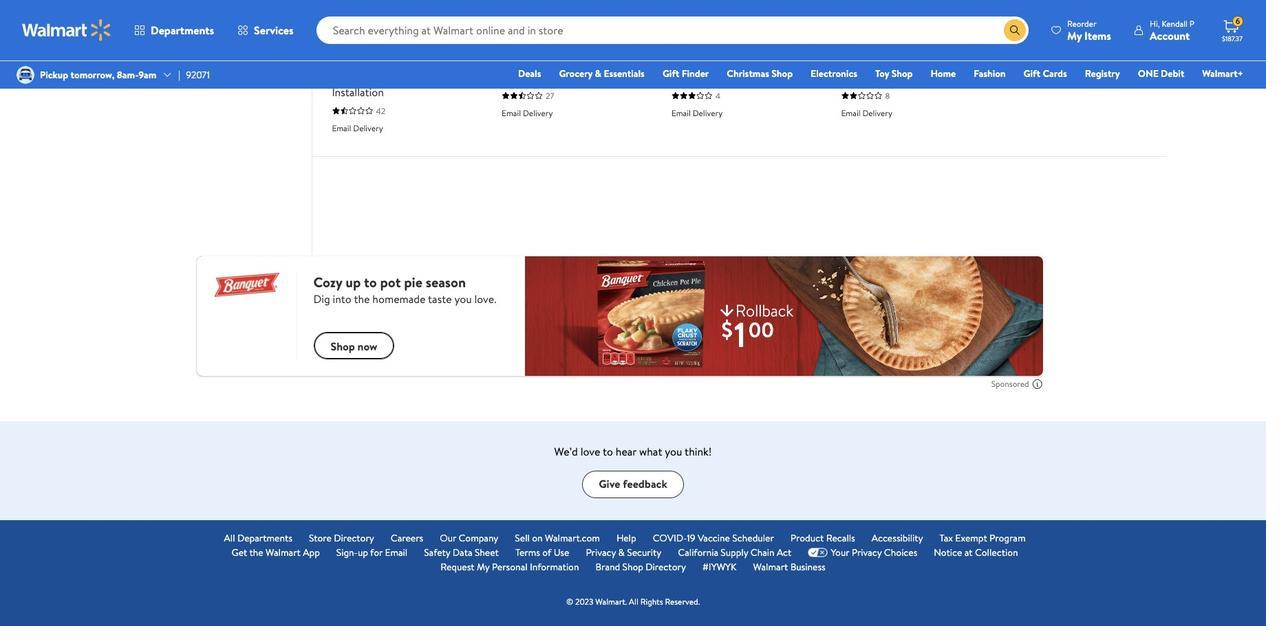 Task type: describe. For each thing, give the bounding box(es) containing it.
notice at collection link
[[934, 546, 1018, 560]]

camera
[[405, 69, 442, 85]]

our company link
[[440, 532, 498, 546]]

give
[[599, 477, 620, 492]]

your
[[831, 546, 849, 560]]

email delivery down "27" at left
[[502, 107, 553, 119]]

registry
[[1085, 67, 1120, 81]]

tax
[[940, 532, 953, 545]]

ad disclaimer and feedback image
[[1032, 379, 1043, 390]]

2 product group from the left
[[502, 0, 652, 140]]

2 $ from the left
[[504, 45, 510, 61]]

brand shop directory
[[596, 560, 686, 574]]

pickup tomorrow, 8am-9am
[[40, 68, 156, 82]]

search icon image
[[1009, 25, 1020, 36]]

give feedback button
[[582, 471, 684, 499]]

1 horizontal spatial directory
[[646, 560, 686, 574]]

2 00 from the left
[[530, 45, 543, 60]]

app
[[303, 546, 320, 560]]

services
[[254, 23, 294, 38]]

9am
[[138, 68, 156, 82]]

smart for smart device setup
[[671, 69, 700, 85]]

6 $187.37
[[1222, 15, 1243, 43]]

items
[[1084, 28, 1111, 43]]

reorder
[[1067, 18, 1096, 29]]

1 $ 99 00 from the left
[[335, 43, 373, 66]]

hi,
[[1150, 18, 1160, 29]]

3 $ 99 00 from the left
[[674, 43, 713, 66]]

19
[[687, 532, 695, 545]]

1 horizontal spatial installation
[[577, 69, 628, 85]]

delivery down the 4 at right top
[[693, 107, 723, 119]]

Walmart Site-Wide search field
[[316, 17, 1029, 44]]

help link
[[616, 532, 636, 546]]

exempt
[[955, 532, 987, 545]]

covid-19 vaccine scheduler link
[[653, 532, 774, 546]]

kendall
[[1162, 18, 1188, 29]]

27
[[546, 90, 554, 102]]

brand shop directory link
[[596, 560, 686, 575]]

our company
[[440, 532, 498, 545]]

& for grocery
[[595, 67, 601, 81]]

departments inside popup button
[[151, 23, 214, 38]]

privacy choices icon image
[[808, 548, 828, 558]]

walmart image
[[22, 19, 111, 41]]

1 horizontal spatial walmart
[[753, 560, 788, 574]]

security inside the privacy & security link
[[627, 546, 661, 560]]

6
[[1236, 15, 1240, 27]]

california supply chain act link
[[678, 546, 792, 560]]

request
[[441, 560, 475, 574]]

vaccine
[[698, 532, 730, 545]]

3 00 from the left
[[699, 45, 713, 60]]

to
[[603, 444, 613, 459]]

grocery & essentials
[[559, 67, 645, 81]]

account
[[1150, 28, 1190, 43]]

#iywyk
[[702, 560, 737, 574]]

you
[[665, 444, 682, 459]]

gift finder
[[663, 67, 709, 81]]

rights
[[640, 596, 663, 608]]

reorder my items
[[1067, 18, 1111, 43]]

device
[[703, 69, 736, 85]]

walmart+
[[1202, 67, 1243, 81]]

1 00 from the left
[[360, 45, 373, 60]]

walmart+ link
[[1196, 66, 1250, 81]]

think!
[[685, 444, 712, 459]]

4 99 from the left
[[851, 43, 869, 66]]

terms of use link
[[515, 546, 569, 560]]

services button
[[226, 14, 305, 47]]

#iywyk link
[[702, 560, 737, 575]]

1 privacy from the left
[[586, 546, 616, 560]]

cards
[[1043, 67, 1067, 81]]

shop for christmas
[[772, 67, 793, 81]]

essentials
[[604, 67, 645, 81]]

accessibility link
[[872, 532, 923, 546]]

gift for gift finder
[[663, 67, 679, 81]]

2 privacy from the left
[[852, 546, 882, 560]]

terms of use
[[515, 546, 569, 560]]

choices
[[884, 546, 917, 560]]

collection
[[975, 546, 1018, 560]]

debit
[[1161, 67, 1184, 81]]

gift cards link
[[1017, 66, 1073, 81]]

get
[[231, 546, 247, 560]]

sponsored
[[991, 378, 1029, 390]]

toy shop
[[875, 67, 913, 81]]

& for privacy
[[618, 546, 625, 560]]

one debit
[[1138, 67, 1184, 81]]

sign-
[[336, 546, 358, 560]]

4 product group from the left
[[841, 0, 992, 140]]

security inside smart security camera installation
[[363, 69, 402, 85]]

4
[[715, 90, 721, 102]]

Search search field
[[316, 17, 1029, 44]]

8am-
[[117, 68, 138, 82]]

smart for smart security camera installation
[[332, 69, 360, 85]]

deals link
[[512, 66, 547, 81]]

we'd
[[554, 444, 578, 459]]

personal
[[492, 560, 527, 574]]

covid-19 vaccine scheduler
[[653, 532, 774, 545]]

deals
[[518, 67, 541, 81]]

3 99 from the left
[[681, 43, 699, 66]]

store directory link
[[309, 532, 374, 546]]

video doorbell installation
[[502, 69, 628, 85]]

your privacy choices
[[831, 546, 917, 560]]

email down careers on the bottom left of the page
[[385, 546, 407, 560]]

8
[[885, 90, 890, 102]]

gift cards
[[1024, 67, 1067, 81]]

2 setup from the left
[[924, 69, 952, 85]]

walmart.
[[595, 596, 627, 608]]

1 99 from the left
[[342, 43, 360, 66]]

company
[[459, 532, 498, 545]]

chain
[[751, 546, 774, 560]]

email delivery down 42
[[332, 122, 383, 134]]

up
[[358, 546, 368, 560]]

my inside notice at collection request my personal information
[[477, 560, 490, 574]]



Task type: locate. For each thing, give the bounding box(es) containing it.
 image
[[17, 66, 34, 84]]

0 horizontal spatial shop
[[622, 560, 643, 574]]

one
[[1138, 67, 1159, 81]]

1 horizontal spatial smart
[[671, 69, 700, 85]]

1 vertical spatial security
[[627, 546, 661, 560]]

privacy right your
[[852, 546, 882, 560]]

shop for brand
[[622, 560, 643, 574]]

2 99 from the left
[[511, 43, 530, 66]]

what
[[639, 444, 662, 459]]

& right "grocery"
[[595, 67, 601, 81]]

all
[[224, 532, 235, 545], [629, 596, 638, 608]]

1 horizontal spatial security
[[627, 546, 661, 560]]

all up get
[[224, 532, 235, 545]]

covid-
[[653, 532, 687, 545]]

4 00 from the left
[[869, 45, 882, 60]]

all left rights
[[629, 596, 638, 608]]

$
[[335, 45, 340, 61], [504, 45, 510, 61], [674, 45, 680, 61], [844, 45, 849, 61]]

reserved.
[[665, 596, 700, 608]]

1 vertical spatial walmart
[[753, 560, 788, 574]]

christmas shop
[[727, 67, 793, 81]]

gift left finder
[[663, 67, 679, 81]]

notice at collection request my personal information
[[441, 546, 1018, 574]]

0 vertical spatial directory
[[334, 532, 374, 545]]

gift inside 'link'
[[1024, 67, 1040, 81]]

smart inside smart security camera installation
[[332, 69, 360, 85]]

$ 99 00 up toy
[[844, 43, 882, 66]]

one debit link
[[1132, 66, 1191, 81]]

0 horizontal spatial gift
[[663, 67, 679, 81]]

sell on walmart.com
[[515, 532, 600, 545]]

99 up "deals" link
[[511, 43, 530, 66]]

99 up the gift finder
[[681, 43, 699, 66]]

setup right lock
[[924, 69, 952, 85]]

1 vertical spatial all
[[629, 596, 638, 608]]

1 $ from the left
[[335, 45, 340, 61]]

$ 99 00 up "deals" link
[[504, 43, 543, 66]]

email down video
[[502, 107, 521, 119]]

sell
[[515, 532, 530, 545]]

toy shop link
[[869, 66, 919, 81]]

fashion link
[[968, 66, 1012, 81]]

0 horizontal spatial setup
[[738, 69, 766, 85]]

product
[[790, 532, 824, 545]]

1 horizontal spatial my
[[1067, 28, 1082, 43]]

4 $ from the left
[[844, 45, 849, 61]]

at
[[964, 546, 973, 560]]

0 vertical spatial my
[[1067, 28, 1082, 43]]

directory down covid-
[[646, 560, 686, 574]]

feedback
[[623, 477, 667, 492]]

my down 'sheet'
[[477, 560, 490, 574]]

delivery down "27" at left
[[523, 107, 553, 119]]

email down the gift finder
[[671, 107, 691, 119]]

for
[[370, 546, 383, 560]]

0 horizontal spatial smart
[[332, 69, 360, 85]]

1 vertical spatial my
[[477, 560, 490, 574]]

0 horizontal spatial privacy
[[586, 546, 616, 560]]

accessibility
[[872, 532, 923, 545]]

4 $ 99 00 from the left
[[844, 43, 882, 66]]

3 $ from the left
[[674, 45, 680, 61]]

0 vertical spatial &
[[595, 67, 601, 81]]

safety data sheet link
[[424, 546, 499, 560]]

1 vertical spatial directory
[[646, 560, 686, 574]]

registry link
[[1079, 66, 1126, 81]]

christmas shop link
[[721, 66, 799, 81]]

& down help
[[618, 546, 625, 560]]

safety
[[424, 546, 450, 560]]

99 up smart security camera installation
[[342, 43, 360, 66]]

electronics link
[[804, 66, 864, 81]]

email delivery down 8
[[841, 107, 892, 119]]

security
[[363, 69, 402, 85], [627, 546, 661, 560]]

get the walmart app link
[[231, 546, 320, 560]]

2 horizontal spatial smart
[[841, 69, 870, 85]]

setup right device at the top right
[[738, 69, 766, 85]]

of
[[542, 546, 551, 560]]

1 vertical spatial departments
[[237, 532, 292, 545]]

0 horizontal spatial &
[[595, 67, 601, 81]]

2 horizontal spatial shop
[[892, 67, 913, 81]]

security up 42
[[363, 69, 402, 85]]

toy
[[875, 67, 889, 81]]

notice
[[934, 546, 962, 560]]

0 horizontal spatial installation
[[332, 85, 384, 100]]

product recalls link
[[790, 532, 855, 546]]

privacy & security
[[586, 546, 661, 560]]

my inside the reorder my items
[[1067, 28, 1082, 43]]

$ 99 00 up finder
[[674, 43, 713, 66]]

electronics
[[811, 67, 857, 81]]

1 horizontal spatial &
[[618, 546, 625, 560]]

departments button
[[122, 14, 226, 47]]

store
[[309, 532, 332, 545]]

1 horizontal spatial all
[[629, 596, 638, 608]]

smart device setup
[[671, 69, 766, 85]]

walmart right the
[[266, 546, 301, 560]]

$ up electronics
[[844, 45, 849, 61]]

installation inside smart security camera installation
[[332, 85, 384, 100]]

video
[[502, 69, 529, 85]]

$ 99 00 up smart security camera installation
[[335, 43, 373, 66]]

smart for smart door lock setup
[[841, 69, 870, 85]]

2 smart from the left
[[671, 69, 700, 85]]

99 up electronics link
[[851, 43, 869, 66]]

0 horizontal spatial my
[[477, 560, 490, 574]]

lock
[[899, 69, 922, 85]]

1 smart from the left
[[332, 69, 360, 85]]

99
[[342, 43, 360, 66], [511, 43, 530, 66], [681, 43, 699, 66], [851, 43, 869, 66]]

walmart inside the tax exempt program get the walmart app
[[266, 546, 301, 560]]

sign-up for email
[[336, 546, 407, 560]]

supply
[[721, 546, 748, 560]]

smart security camera installation
[[332, 69, 442, 100]]

email down smart security camera installation
[[332, 122, 351, 134]]

on
[[532, 532, 543, 545]]

$ up the gift finder
[[674, 45, 680, 61]]

data
[[453, 546, 472, 560]]

all departments link
[[224, 532, 292, 546]]

$ up video
[[504, 45, 510, 61]]

request my personal information link
[[441, 560, 579, 575]]

gift
[[663, 67, 679, 81], [1024, 67, 1040, 81]]

92071
[[186, 68, 210, 82]]

give feedback
[[599, 477, 667, 492]]

1 horizontal spatial privacy
[[852, 546, 882, 560]]

delivery down 8
[[862, 107, 892, 119]]

act
[[777, 546, 792, 560]]

hi, kendall p account
[[1150, 18, 1195, 43]]

p
[[1190, 18, 1195, 29]]

1 horizontal spatial departments
[[237, 532, 292, 545]]

gift for gift cards
[[1024, 67, 1040, 81]]

use
[[554, 546, 569, 560]]

2 $ 99 00 from the left
[[504, 43, 543, 66]]

terms
[[515, 546, 540, 560]]

tax exempt program get the walmart app
[[231, 532, 1026, 560]]

delivery
[[523, 107, 553, 119], [693, 107, 723, 119], [862, 107, 892, 119], [353, 122, 383, 134]]

0 vertical spatial security
[[363, 69, 402, 85]]

home link
[[924, 66, 962, 81]]

1 horizontal spatial shop
[[772, 67, 793, 81]]

california supply chain act
[[678, 546, 792, 560]]

recalls
[[826, 532, 855, 545]]

departments up the |
[[151, 23, 214, 38]]

0 horizontal spatial security
[[363, 69, 402, 85]]

1 gift from the left
[[663, 67, 679, 81]]

00 up finder
[[699, 45, 713, 60]]

directory
[[334, 532, 374, 545], [646, 560, 686, 574]]

gift left cards
[[1024, 67, 1040, 81]]

walmart business
[[753, 560, 826, 574]]

delivery down 42
[[353, 122, 383, 134]]

email
[[502, 107, 521, 119], [671, 107, 691, 119], [841, 107, 860, 119], [332, 122, 351, 134], [385, 546, 407, 560]]

$187.37
[[1222, 34, 1243, 43]]

0 horizontal spatial departments
[[151, 23, 214, 38]]

gift finder link
[[656, 66, 715, 81]]

security up brand shop directory
[[627, 546, 661, 560]]

00
[[360, 45, 373, 60], [530, 45, 543, 60], [699, 45, 713, 60], [869, 45, 882, 60]]

00 up toy
[[869, 45, 882, 60]]

0 horizontal spatial walmart
[[266, 546, 301, 560]]

walmart
[[266, 546, 301, 560], [753, 560, 788, 574]]

1 horizontal spatial setup
[[924, 69, 952, 85]]

information
[[530, 560, 579, 574]]

1 horizontal spatial gift
[[1024, 67, 1040, 81]]

tax exempt program link
[[940, 532, 1026, 546]]

directory up sign-
[[334, 532, 374, 545]]

email down electronics link
[[841, 107, 860, 119]]

departments up the
[[237, 532, 292, 545]]

$ up smart security camera installation
[[335, 45, 340, 61]]

program
[[990, 532, 1026, 545]]

0 horizontal spatial directory
[[334, 532, 374, 545]]

home
[[931, 67, 956, 81]]

walmart down chain in the bottom of the page
[[753, 560, 788, 574]]

1 vertical spatial &
[[618, 546, 625, 560]]

pickup
[[40, 68, 68, 82]]

product group
[[332, 0, 482, 140], [502, 0, 652, 140], [671, 0, 822, 140], [841, 0, 992, 140]]

my left items
[[1067, 28, 1082, 43]]

fashion
[[974, 67, 1006, 81]]

00 up "deals" link
[[530, 45, 543, 60]]

3 smart from the left
[[841, 69, 870, 85]]

00 up smart security camera installation
[[360, 45, 373, 60]]

help
[[616, 532, 636, 545]]

0 vertical spatial walmart
[[266, 546, 301, 560]]

0 vertical spatial departments
[[151, 23, 214, 38]]

3 product group from the left
[[671, 0, 822, 140]]

sell on walmart.com link
[[515, 532, 600, 546]]

my
[[1067, 28, 1082, 43], [477, 560, 490, 574]]

1 setup from the left
[[738, 69, 766, 85]]

shop for toy
[[892, 67, 913, 81]]

1 product group from the left
[[332, 0, 482, 140]]

scheduler
[[732, 532, 774, 545]]

2 gift from the left
[[1024, 67, 1040, 81]]

email delivery down the 4 at right top
[[671, 107, 723, 119]]

privacy up brand
[[586, 546, 616, 560]]

door
[[872, 69, 897, 85]]

0 horizontal spatial all
[[224, 532, 235, 545]]

smart door lock setup
[[841, 69, 952, 85]]

0 vertical spatial all
[[224, 532, 235, 545]]



Task type: vqa. For each thing, say whether or not it's contained in the screenshot.
2nd Product group from left
yes



